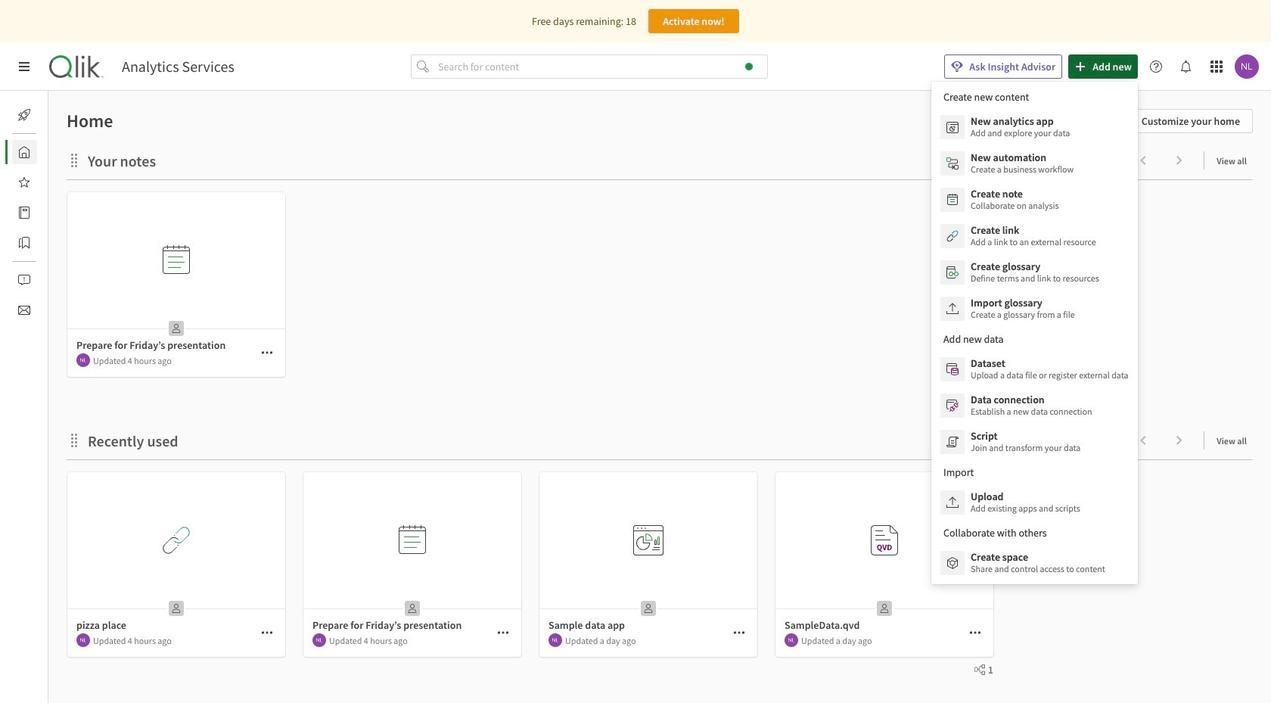 Task type: describe. For each thing, give the bounding box(es) containing it.
5 menu item from the top
[[932, 254, 1138, 291]]

11 menu item from the top
[[932, 545, 1138, 581]]

getting started image
[[18, 109, 30, 121]]

noah lott image
[[785, 634, 799, 647]]

1 move collection image from the top
[[67, 153, 82, 168]]

9 menu item from the top
[[932, 424, 1138, 460]]

open sidebar menu image
[[18, 61, 30, 73]]

3 menu item from the top
[[932, 182, 1138, 218]]

4 menu item from the top
[[932, 218, 1138, 254]]

home badge image
[[746, 63, 753, 70]]

10 menu item from the top
[[932, 484, 1138, 521]]

home image
[[18, 146, 30, 158]]

subscriptions image
[[18, 304, 30, 316]]



Task type: locate. For each thing, give the bounding box(es) containing it.
noah lott image
[[76, 353, 90, 367], [76, 634, 90, 647], [313, 634, 326, 647], [549, 634, 562, 647]]

alerts image
[[18, 274, 30, 286]]

catalog image
[[18, 207, 30, 219]]

move collection image
[[67, 153, 82, 168], [67, 433, 82, 448]]

menu item
[[932, 109, 1138, 145], [932, 145, 1138, 182], [932, 182, 1138, 218], [932, 218, 1138, 254], [932, 254, 1138, 291], [932, 291, 1138, 327], [932, 351, 1138, 388], [932, 388, 1138, 424], [932, 424, 1138, 460], [932, 484, 1138, 521], [932, 545, 1138, 581]]

0 vertical spatial move collection image
[[67, 153, 82, 168]]

7 menu item from the top
[[932, 351, 1138, 388]]

noah lott element
[[76, 353, 90, 367], [76, 634, 90, 647], [313, 634, 326, 647], [549, 634, 562, 647], [785, 634, 799, 647]]

8 menu item from the top
[[932, 388, 1138, 424]]

menu
[[932, 82, 1138, 584]]

collections image
[[18, 237, 30, 249]]

6 menu item from the top
[[932, 291, 1138, 327]]

1 vertical spatial move collection image
[[67, 433, 82, 448]]

navigation pane element
[[0, 97, 48, 329]]

main content
[[42, 91, 1272, 703]]

2 move collection image from the top
[[67, 433, 82, 448]]

1 menu item from the top
[[932, 109, 1138, 145]]

analytics services element
[[122, 58, 235, 76]]

favorites image
[[18, 176, 30, 188]]

2 menu item from the top
[[932, 145, 1138, 182]]



Task type: vqa. For each thing, say whether or not it's contained in the screenshot.
Invite users image
no



